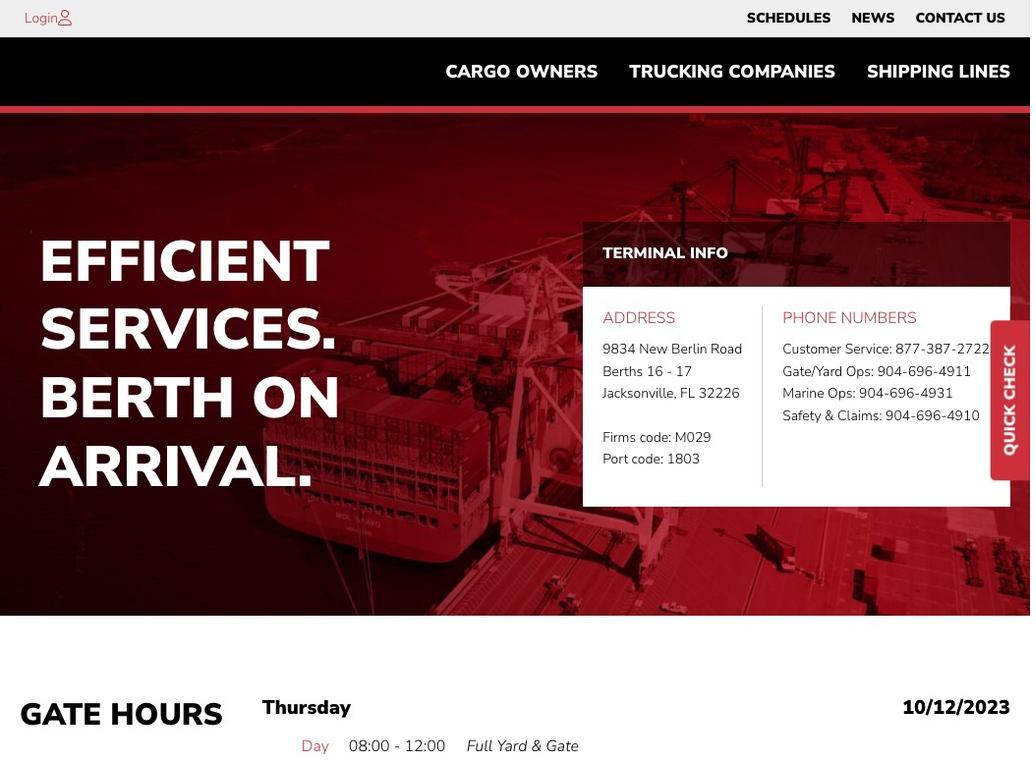 Task type: describe. For each thing, give the bounding box(es) containing it.
news link
[[852, 5, 895, 32]]

port
[[603, 451, 628, 469]]

service:
[[845, 340, 892, 359]]

0 vertical spatial code:
[[640, 429, 672, 447]]

schedules
[[747, 9, 831, 28]]

berths
[[603, 363, 643, 381]]

2722
[[957, 340, 990, 359]]

full
[[467, 736, 493, 757]]

cargo owners link
[[430, 52, 614, 92]]

32226
[[699, 385, 740, 403]]

2 vertical spatial 696-
[[916, 407, 947, 425]]

shipping lines link
[[851, 52, 1026, 92]]

firms code:  m029 port code:  1803
[[603, 429, 711, 469]]

check
[[1000, 346, 1021, 401]]

2 vertical spatial 904-
[[886, 407, 916, 425]]

terminal info
[[603, 243, 729, 265]]

lines
[[959, 60, 1011, 84]]

quick
[[1000, 405, 1021, 456]]

& inside "customer service: 877-387-2722 gate/yard ops: 904-696-4911 marine ops: 904-696-4931 safety & claims: 904-696-4910"
[[825, 407, 834, 425]]

firms
[[603, 429, 636, 447]]

companies
[[729, 60, 836, 84]]

news
[[852, 9, 895, 28]]

phone
[[783, 307, 837, 329]]

contact us
[[916, 9, 1006, 28]]

jacksonville,
[[603, 385, 677, 403]]

08:00
[[349, 736, 390, 757]]

m029
[[675, 429, 711, 447]]

fl
[[680, 385, 695, 403]]

phone numbers
[[783, 307, 917, 329]]

- inside 9834 new berlin road berths 16 - 17 jacksonville, fl 32226
[[667, 363, 672, 381]]

0 horizontal spatial gate
[[20, 695, 102, 736]]

customer service: 877-387-2722 gate/yard ops: 904-696-4911 marine ops: 904-696-4931 safety & claims: 904-696-4910
[[783, 340, 990, 425]]

efficient services. berth on arrival.
[[39, 223, 341, 506]]

1803
[[667, 451, 700, 469]]

877-
[[896, 340, 926, 359]]

9834 new berlin road berths 16 - 17 jacksonville, fl 32226
[[603, 340, 742, 403]]

shipping lines
[[867, 60, 1011, 84]]

10/12/2023
[[902, 695, 1011, 721]]

quick check
[[1000, 346, 1021, 456]]

efficient
[[39, 223, 330, 301]]

address
[[603, 307, 676, 329]]

cargo
[[445, 60, 511, 84]]

contact
[[916, 9, 982, 28]]

info
[[690, 243, 729, 265]]

hours
[[110, 695, 223, 736]]

387-
[[926, 340, 957, 359]]

menu bar containing cargo owners
[[430, 52, 1026, 92]]

berth
[[39, 360, 235, 437]]

4910
[[947, 407, 980, 425]]

services.
[[39, 291, 337, 369]]

1 vertical spatial 904-
[[859, 385, 890, 403]]

0 horizontal spatial -
[[394, 736, 401, 757]]

1 horizontal spatial gate
[[546, 736, 579, 757]]



Task type: locate. For each thing, give the bounding box(es) containing it.
0 vertical spatial 904-
[[877, 363, 908, 381]]

0 vertical spatial ops:
[[846, 363, 874, 381]]

08:00 - 12:00
[[349, 736, 446, 757]]

& right yard
[[531, 736, 542, 757]]

trucking companies
[[629, 60, 836, 84]]

schedules link
[[747, 5, 831, 32]]

17
[[676, 363, 692, 381]]

berlin
[[671, 340, 707, 359]]

menu bar
[[737, 5, 1016, 32], [430, 52, 1026, 92]]

- left '12:00'
[[394, 736, 401, 757]]

numbers
[[841, 307, 917, 329]]

arrival.
[[39, 428, 313, 506]]

904- right claims:
[[886, 407, 916, 425]]

code: right port
[[632, 451, 664, 469]]

9834
[[603, 340, 636, 359]]

4931
[[920, 385, 953, 403]]

thursday
[[262, 695, 351, 721]]

shipping
[[867, 60, 954, 84]]

gate/yard
[[783, 363, 843, 381]]

1 vertical spatial -
[[394, 736, 401, 757]]

claims:
[[838, 407, 882, 425]]

user image
[[58, 10, 72, 26]]

ops: down service:
[[846, 363, 874, 381]]

0 vertical spatial menu bar
[[737, 5, 1016, 32]]

0 vertical spatial 696-
[[908, 363, 939, 381]]

code:
[[640, 429, 672, 447], [632, 451, 664, 469]]

trucking
[[629, 60, 724, 84]]

menu bar up shipping
[[737, 5, 1016, 32]]

1 vertical spatial 696-
[[890, 385, 920, 403]]

1 horizontal spatial &
[[825, 407, 834, 425]]

904- down 877-
[[877, 363, 908, 381]]

16
[[647, 363, 663, 381]]

trucking companies link
[[614, 52, 851, 92]]

12:00
[[404, 736, 446, 757]]

road
[[711, 340, 742, 359]]

owners
[[516, 60, 598, 84]]

1 vertical spatial ops:
[[828, 385, 856, 403]]

us
[[986, 9, 1006, 28]]

1 vertical spatial &
[[531, 736, 542, 757]]

quick check link
[[991, 321, 1030, 481]]

ops:
[[846, 363, 874, 381], [828, 385, 856, 403]]

gate
[[20, 695, 102, 736], [546, 736, 579, 757]]

code: up 1803
[[640, 429, 672, 447]]

4911
[[939, 363, 972, 381]]

- left 17
[[667, 363, 672, 381]]

0 vertical spatial -
[[667, 363, 672, 381]]

terminal
[[603, 243, 686, 265]]

customer
[[783, 340, 842, 359]]

1 vertical spatial menu bar
[[430, 52, 1026, 92]]

login
[[25, 9, 58, 28]]

-
[[667, 363, 672, 381], [394, 736, 401, 757]]

&
[[825, 407, 834, 425], [531, 736, 542, 757]]

cargo owners
[[445, 60, 598, 84]]

on
[[251, 360, 341, 437]]

day
[[301, 736, 329, 757]]

full yard & gate
[[467, 736, 579, 757]]

login link
[[25, 9, 58, 28]]

new
[[639, 340, 668, 359]]

904- up claims:
[[859, 385, 890, 403]]

gate hours
[[20, 695, 223, 736]]

menu bar down schedules link
[[430, 52, 1026, 92]]

marine
[[783, 385, 824, 403]]

ops: up claims:
[[828, 385, 856, 403]]

904-
[[877, 363, 908, 381], [859, 385, 890, 403], [886, 407, 916, 425]]

1 vertical spatial code:
[[632, 451, 664, 469]]

696-
[[908, 363, 939, 381], [890, 385, 920, 403], [916, 407, 947, 425]]

0 vertical spatial &
[[825, 407, 834, 425]]

contact us link
[[916, 5, 1006, 32]]

0 horizontal spatial &
[[531, 736, 542, 757]]

menu bar containing schedules
[[737, 5, 1016, 32]]

& right safety on the right bottom of the page
[[825, 407, 834, 425]]

safety
[[783, 407, 821, 425]]

1 horizontal spatial -
[[667, 363, 672, 381]]

yard
[[497, 736, 527, 757]]



Task type: vqa. For each thing, say whether or not it's contained in the screenshot.
Efficient Services. Berth on Arrival.
yes



